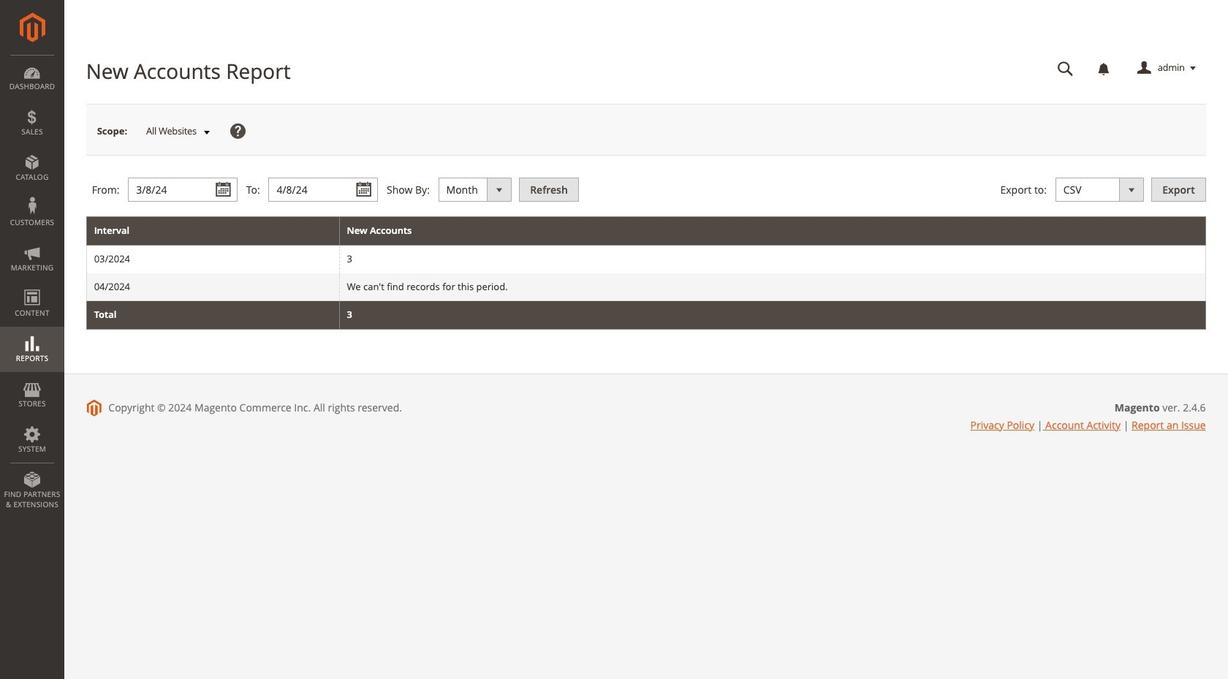 Task type: describe. For each thing, give the bounding box(es) containing it.
magento admin panel image
[[19, 12, 45, 42]]



Task type: locate. For each thing, give the bounding box(es) containing it.
None text field
[[1047, 56, 1084, 81], [269, 178, 378, 202], [1047, 56, 1084, 81], [269, 178, 378, 202]]

menu bar
[[0, 55, 64, 517]]

None text field
[[128, 178, 238, 202]]



